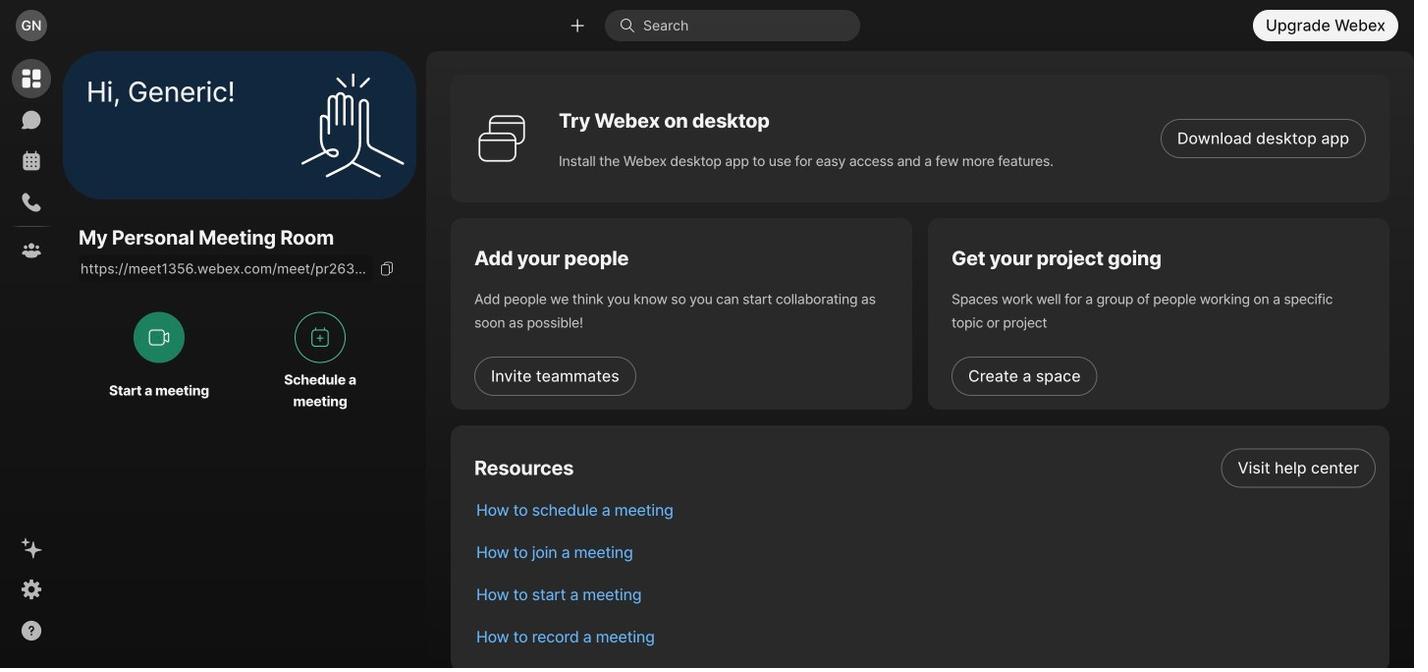 Task type: describe. For each thing, give the bounding box(es) containing it.
4 list item from the top
[[461, 574, 1390, 616]]

webex tab list
[[12, 59, 51, 270]]

two hands high fiving image
[[294, 66, 412, 184]]

2 list item from the top
[[461, 489, 1390, 532]]

5 list item from the top
[[461, 616, 1390, 658]]

3 list item from the top
[[461, 532, 1390, 574]]



Task type: locate. For each thing, give the bounding box(es) containing it.
navigation
[[0, 51, 63, 668]]

list item
[[461, 447, 1390, 489], [461, 489, 1390, 532], [461, 532, 1390, 574], [461, 574, 1390, 616], [461, 616, 1390, 658]]

None text field
[[79, 255, 373, 282]]

1 list item from the top
[[461, 447, 1390, 489]]



Task type: vqa. For each thing, say whether or not it's contained in the screenshot.
wrapper image
no



